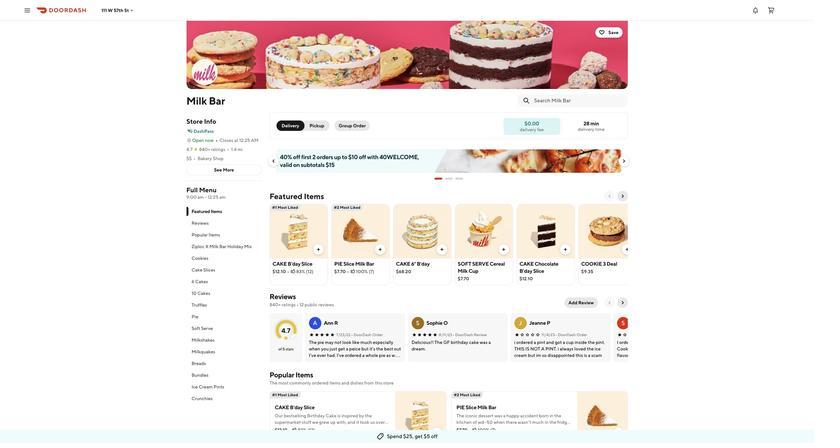 Task type: describe. For each thing, give the bounding box(es) containing it.
111 w 57th st
[[101, 8, 129, 13]]

serve
[[201, 326, 213, 331]]

soft serve cereal milk cup $7.70
[[458, 261, 505, 282]]

cake inside cake chocolate b'day slice $12.10
[[520, 261, 534, 267]]

doordash for j
[[558, 333, 576, 338]]

of 5 stars
[[278, 347, 294, 352]]

store info
[[186, 118, 216, 125]]

0 horizontal spatial 100% (7)
[[356, 269, 374, 274]]

2 #1 from the top
[[272, 393, 277, 398]]

up
[[334, 154, 341, 161]]

cake 6" b'day image
[[394, 204, 451, 259]]

and
[[342, 381, 349, 386]]

1 horizontal spatial off
[[359, 154, 366, 161]]

stars
[[286, 347, 294, 352]]

j
[[519, 320, 522, 327]]

milkquakes
[[192, 350, 215, 355]]

840+ ratings •
[[199, 147, 229, 152]]

with
[[367, 154, 379, 161]]

$7.70 for $7.70
[[334, 269, 346, 274]]

items inside heading
[[304, 192, 324, 201]]

previous button of carousel image
[[271, 159, 276, 164]]

1 add item to cart image from the left
[[316, 247, 321, 252]]

get
[[415, 434, 423, 440]]

0 vertical spatial 12:25
[[239, 138, 250, 143]]

$15
[[326, 162, 335, 168]]

1 horizontal spatial pie slice milk bar image
[[577, 392, 628, 443]]

previous button of carousel image
[[607, 194, 612, 199]]

ann r
[[324, 320, 338, 326]]

$7.70 inside soft serve cereal milk cup $7.70
[[458, 276, 469, 282]]

57th
[[114, 8, 123, 13]]

serve
[[472, 261, 489, 267]]

1 vertical spatial (12)
[[308, 428, 315, 433]]

w
[[108, 8, 113, 13]]

5
[[283, 347, 285, 352]]

featured inside heading
[[270, 192, 303, 201]]

milk inside ziploc x milk bar holiday mix button
[[210, 244, 219, 249]]

pints
[[214, 385, 224, 390]]

featured items heading
[[270, 191, 324, 202]]

cake inside cake 6" b'day $68.20
[[396, 261, 410, 267]]

1 vertical spatial #2 most liked
[[454, 393, 481, 398]]

• doordash review
[[453, 333, 487, 338]]

x
[[206, 244, 209, 249]]

cake chocolate b'day slice image
[[517, 204, 575, 259]]

cake 6" b'day $68.20
[[396, 261, 430, 274]]

group
[[339, 123, 352, 128]]

bakery
[[198, 156, 212, 161]]

at
[[234, 138, 238, 143]]

1 vertical spatial #2
[[454, 393, 459, 398]]

cake slices
[[192, 268, 215, 273]]

first
[[301, 154, 312, 161]]

cookie
[[582, 261, 602, 267]]

r
[[334, 320, 338, 326]]

2 #1 most liked from the top
[[272, 393, 298, 398]]

fee
[[537, 127, 544, 132]]

bundles
[[192, 373, 209, 378]]

$68.20
[[396, 269, 412, 274]]

0 horizontal spatial 100%
[[356, 269, 368, 274]]

1 vertical spatial pie
[[457, 405, 465, 411]]

chocolate
[[535, 261, 559, 267]]

1.4
[[231, 147, 237, 152]]

soft serve
[[192, 326, 213, 331]]

0 horizontal spatial off
[[293, 154, 300, 161]]

deal
[[607, 261, 618, 267]]

spend $25, get $5 off
[[387, 434, 438, 440]]

ziploc
[[192, 244, 205, 249]]

commonly
[[290, 381, 311, 386]]

delivery inside '$0.00 delivery fee'
[[520, 127, 537, 132]]

orders
[[317, 154, 333, 161]]

0 vertical spatial #2
[[334, 205, 339, 210]]

Item Search search field
[[534, 97, 623, 104]]

1 #1 from the top
[[272, 205, 277, 210]]

sophie
[[427, 320, 443, 326]]

$25,
[[403, 434, 414, 440]]

0 horizontal spatial pie
[[334, 261, 343, 267]]

1 vertical spatial featured
[[192, 209, 210, 214]]

store
[[383, 381, 394, 386]]

a
[[313, 320, 317, 327]]

next image
[[620, 300, 625, 306]]

1 horizontal spatial cake b'day slice image
[[396, 392, 446, 443]]

0 horizontal spatial 4.7
[[186, 147, 193, 152]]

soft
[[192, 326, 200, 331]]

save button
[[596, 27, 623, 38]]

breads button
[[186, 358, 262, 370]]

0 vertical spatial cake b'day slice image
[[270, 204, 328, 259]]

cookies
[[192, 256, 208, 261]]

111
[[101, 8, 107, 13]]

0 vertical spatial next button of carousel image
[[622, 159, 627, 164]]

0 vertical spatial (12)
[[306, 269, 314, 274]]

$$
[[186, 156, 192, 161]]

cake
[[192, 268, 202, 273]]

2 s from the left
[[622, 320, 625, 327]]

pie button
[[186, 311, 262, 323]]

0 vertical spatial 83% (12)
[[296, 269, 314, 274]]

select promotional banner element
[[435, 173, 463, 185]]

12
[[300, 302, 304, 308]]

sophie o
[[427, 320, 448, 326]]

0 vertical spatial cake b'day slice
[[273, 261, 312, 267]]

items inside button
[[209, 232, 220, 238]]

0 horizontal spatial review
[[474, 333, 487, 338]]

28
[[584, 121, 590, 127]]

reviews for reviews
[[192, 221, 209, 226]]

cakes for 10 cakes
[[198, 291, 210, 296]]

soft serve cereal milk cup image
[[455, 204, 513, 259]]

ordered
[[312, 381, 329, 386]]

save
[[609, 30, 619, 35]]

0 vertical spatial ratings
[[211, 147, 225, 152]]

$12.10 for $12.10 •
[[275, 428, 288, 433]]

see
[[214, 167, 222, 173]]

add review button
[[565, 298, 598, 308]]

1 vertical spatial 83% (12)
[[298, 428, 315, 433]]

add
[[569, 300, 578, 306]]

full
[[186, 186, 198, 194]]

st
[[124, 8, 129, 13]]

now
[[205, 138, 214, 143]]

1 vertical spatial cake b'day slice
[[275, 405, 315, 411]]

$0.00
[[525, 120, 539, 127]]

reviews link
[[270, 293, 296, 301]]

cookie 3 deal $9.35
[[582, 261, 618, 274]]

doordash for s
[[455, 333, 473, 338]]

add review
[[569, 300, 594, 306]]

ice
[[192, 385, 198, 390]]

ann
[[324, 320, 334, 326]]

6"
[[411, 261, 416, 267]]

• inside the reviews 840+ ratings • 12 public reviews
[[297, 302, 299, 308]]

order methods option group
[[277, 121, 330, 131]]

order for j
[[577, 333, 588, 338]]

0 horizontal spatial #2 most liked
[[334, 205, 361, 210]]

0 vertical spatial 840+
[[199, 147, 210, 152]]

$0.00 delivery fee
[[520, 120, 544, 132]]

info
[[204, 118, 216, 125]]

0 vertical spatial pie slice milk bar
[[334, 261, 374, 267]]

previous image
[[607, 300, 612, 306]]



Task type: vqa. For each thing, say whether or not it's contained in the screenshot.
575 people ordered
no



Task type: locate. For each thing, give the bounding box(es) containing it.
840+ down the reviews link
[[270, 302, 281, 308]]

open now
[[192, 138, 214, 143]]

1 horizontal spatial order
[[372, 333, 383, 338]]

delivery
[[578, 127, 595, 132], [520, 127, 537, 132]]

cookie 3 deal image
[[579, 204, 636, 259]]

• doordash order for a
[[351, 333, 383, 338]]

dashpass
[[194, 129, 214, 134]]

jeanne
[[530, 320, 546, 326]]

Delivery radio
[[277, 121, 305, 131]]

1 #1 most liked from the top
[[272, 205, 298, 210]]

1 vertical spatial 4.7
[[282, 327, 291, 334]]

11/4/23
[[542, 333, 555, 338]]

100% (7)
[[356, 269, 374, 274], [478, 428, 496, 433]]

popular inside popular items the most commonly ordered items and dishes from this store
[[270, 371, 294, 379]]

1 horizontal spatial 4.7
[[282, 327, 291, 334]]

0 horizontal spatial order
[[353, 123, 366, 128]]

slice inside cake chocolate b'day slice $12.10
[[533, 268, 544, 274]]

1 vertical spatial next button of carousel image
[[620, 194, 625, 199]]

see more button
[[187, 165, 262, 175]]

0 horizontal spatial 12:25
[[208, 195, 219, 200]]

1 horizontal spatial am
[[219, 195, 226, 200]]

doordash right 7/23/22
[[354, 333, 372, 338]]

order
[[353, 123, 366, 128], [372, 333, 383, 338], [577, 333, 588, 338]]

cake slices button
[[186, 264, 262, 276]]

reviews
[[319, 302, 334, 308]]

1 vertical spatial pie slice milk bar
[[457, 405, 496, 411]]

mix
[[244, 244, 252, 249]]

(7)
[[369, 269, 374, 274], [491, 428, 496, 433]]

• doordash order right 7/23/22
[[351, 333, 383, 338]]

cakes right 6
[[195, 279, 208, 285]]

next button of carousel image
[[622, 159, 627, 164], [620, 194, 625, 199]]

2 delivery from the left
[[520, 127, 537, 132]]

popular for popular items the most commonly ordered items and dishes from this store
[[270, 371, 294, 379]]

popular up most
[[270, 371, 294, 379]]

2 am from the left
[[219, 195, 226, 200]]

off right $5
[[431, 434, 438, 440]]

1 vertical spatial #1
[[272, 393, 277, 398]]

order for a
[[372, 333, 383, 338]]

ratings inside the reviews 840+ ratings • 12 public reviews
[[282, 302, 296, 308]]

s left sophie on the bottom right of the page
[[416, 320, 420, 327]]

store
[[186, 118, 203, 125]]

0 horizontal spatial featured items
[[192, 209, 222, 214]]

add item to cart image
[[563, 247, 568, 252], [625, 247, 630, 252], [435, 431, 440, 436], [616, 431, 622, 436]]

6
[[192, 279, 194, 285]]

0 horizontal spatial delivery
[[520, 127, 537, 132]]

menu
[[199, 186, 217, 194]]

reviews inside the reviews 840+ ratings • 12 public reviews
[[270, 293, 296, 301]]

40%
[[280, 154, 292, 161]]

open menu image
[[23, 6, 31, 14]]

cake b'day slice
[[273, 261, 312, 267], [275, 405, 315, 411]]

doordash right "11/4/23" on the bottom
[[558, 333, 576, 338]]

840+ up bakery in the left top of the page
[[199, 147, 210, 152]]

-
[[205, 195, 207, 200]]

most
[[278, 205, 287, 210], [340, 205, 350, 210], [278, 393, 287, 398], [460, 393, 470, 398]]

6 cakes button
[[186, 276, 262, 288]]

milk bar image
[[186, 21, 628, 89], [192, 60, 217, 85]]

popular for popular items
[[192, 232, 208, 238]]

83% up the reviews 840+ ratings • 12 public reviews
[[296, 269, 305, 274]]

0 vertical spatial pie
[[334, 261, 343, 267]]

delivery
[[282, 123, 299, 128]]

0 vertical spatial $12.10
[[273, 269, 286, 274]]

of
[[278, 347, 282, 352]]

1 horizontal spatial pie
[[457, 405, 465, 411]]

ratings down the reviews link
[[282, 302, 296, 308]]

time
[[596, 127, 605, 132]]

popular items
[[192, 232, 220, 238]]

100%
[[356, 269, 368, 274], [478, 428, 490, 433]]

am left -
[[198, 195, 204, 200]]

featured
[[270, 192, 303, 201], [192, 209, 210, 214]]

bundles button
[[186, 370, 262, 381]]

1 vertical spatial 83%
[[298, 428, 307, 433]]

1 vertical spatial reviews
[[270, 293, 296, 301]]

delivery down "$0.00"
[[520, 127, 537, 132]]

1 horizontal spatial delivery
[[578, 127, 595, 132]]

0 horizontal spatial pie slice milk bar
[[334, 261, 374, 267]]

liked
[[288, 205, 298, 210], [350, 205, 361, 210], [288, 393, 298, 398], [470, 393, 481, 398]]

cakes inside button
[[198, 291, 210, 296]]

1 vertical spatial 100% (7)
[[478, 428, 496, 433]]

review inside button
[[579, 300, 594, 306]]

truffles button
[[186, 299, 262, 311]]

cakes inside button
[[195, 279, 208, 285]]

1.4 mi
[[231, 147, 243, 152]]

1 horizontal spatial featured
[[270, 192, 303, 201]]

• doordash order for j
[[556, 333, 588, 338]]

group order
[[339, 123, 366, 128]]

1 s from the left
[[416, 320, 420, 327]]

1 vertical spatial ratings
[[282, 302, 296, 308]]

1 horizontal spatial s
[[622, 320, 625, 327]]

milkshakes button
[[186, 335, 262, 346]]

$12.10
[[273, 269, 286, 274], [520, 276, 533, 282], [275, 428, 288, 433]]

notification bell image
[[752, 6, 760, 14]]

1 vertical spatial $7.70
[[458, 276, 469, 282]]

group order button
[[335, 121, 370, 131]]

items down the subtotals on the top
[[304, 192, 324, 201]]

doordash right 8/11/23
[[455, 333, 473, 338]]

crunchies
[[192, 396, 213, 402]]

1 horizontal spatial #2 most liked
[[454, 393, 481, 398]]

9:00
[[186, 195, 197, 200]]

0 vertical spatial cakes
[[195, 279, 208, 285]]

doordash
[[354, 333, 372, 338], [455, 333, 473, 338], [558, 333, 576, 338]]

(7) left $68.20
[[369, 269, 374, 274]]

28 min delivery time
[[578, 121, 605, 132]]

1 horizontal spatial doordash
[[455, 333, 473, 338]]

4.7 up the $$
[[186, 147, 193, 152]]

holiday
[[227, 244, 243, 249]]

1 horizontal spatial reviews
[[270, 293, 296, 301]]

milk bar
[[186, 95, 225, 107]]

12:25 right at
[[239, 138, 250, 143]]

Pickup radio
[[301, 121, 330, 131]]

cream
[[199, 385, 213, 390]]

0 vertical spatial featured
[[270, 192, 303, 201]]

0 horizontal spatial doordash
[[354, 333, 372, 338]]

2 doordash from the left
[[455, 333, 473, 338]]

jeanne p
[[530, 320, 551, 326]]

0 vertical spatial #1 most liked
[[272, 205, 298, 210]]

more
[[223, 167, 234, 173]]

slices
[[203, 268, 215, 273]]

0 vertical spatial $7.70
[[334, 269, 346, 274]]

0 horizontal spatial (7)
[[369, 269, 374, 274]]

1 horizontal spatial 840+
[[270, 302, 281, 308]]

0 horizontal spatial #2
[[334, 205, 339, 210]]

• doordash order right "11/4/23" on the bottom
[[556, 333, 588, 338]]

featured items
[[270, 192, 324, 201], [192, 209, 222, 214]]

#1 most liked down most
[[272, 393, 298, 398]]

83% (12) right $12.10 •
[[298, 428, 315, 433]]

delivery left time
[[578, 127, 595, 132]]

$7.70
[[334, 269, 346, 274], [458, 276, 469, 282], [457, 428, 468, 433]]

popular up ziploc
[[192, 232, 208, 238]]

1 horizontal spatial 100%
[[478, 428, 490, 433]]

10 cakes button
[[186, 288, 262, 299]]

1 vertical spatial $12.10
[[520, 276, 533, 282]]

mi
[[238, 147, 243, 152]]

subtotals
[[301, 162, 325, 168]]

2 horizontal spatial order
[[577, 333, 588, 338]]

83% (12) up the reviews 840+ ratings • 12 public reviews
[[296, 269, 314, 274]]

1 delivery from the left
[[578, 127, 595, 132]]

#1 down the
[[272, 393, 277, 398]]

pie
[[192, 314, 198, 320]]

2 horizontal spatial doordash
[[558, 333, 576, 338]]

#1 down featured items heading
[[272, 205, 277, 210]]

10
[[192, 291, 197, 296]]

see more
[[214, 167, 234, 173]]

cakes for 6 cakes
[[195, 279, 208, 285]]

2 add item to cart image from the left
[[378, 247, 383, 252]]

1 • doordash order from the left
[[351, 333, 383, 338]]

0 vertical spatial featured items
[[270, 192, 324, 201]]

•
[[216, 138, 218, 143], [227, 147, 229, 152], [194, 156, 196, 161], [287, 269, 289, 274], [347, 269, 349, 274], [297, 302, 299, 308], [351, 333, 353, 338], [453, 333, 455, 338], [556, 333, 557, 338], [289, 428, 291, 433], [469, 428, 471, 433]]

0 vertical spatial pie slice milk bar image
[[332, 204, 389, 259]]

(12) up the reviews 840+ ratings • 12 public reviews
[[306, 269, 314, 274]]

0 vertical spatial 100% (7)
[[356, 269, 374, 274]]

items up "ziploc x milk bar holiday mix"
[[209, 232, 220, 238]]

0 horizontal spatial cake b'day slice image
[[270, 204, 328, 259]]

#1
[[272, 205, 277, 210], [272, 393, 277, 398]]

1 horizontal spatial 12:25
[[239, 138, 250, 143]]

add item to cart image
[[316, 247, 321, 252], [378, 247, 383, 252], [439, 247, 445, 252], [501, 247, 506, 252]]

1 vertical spatial 100%
[[478, 428, 490, 433]]

0 vertical spatial 4.7
[[186, 147, 193, 152]]

1 horizontal spatial 100% (7)
[[478, 428, 496, 433]]

3 doordash from the left
[[558, 333, 576, 338]]

8/11/23
[[439, 333, 452, 338]]

p
[[547, 320, 551, 326]]

1 horizontal spatial popular
[[270, 371, 294, 379]]

items inside popular items the most commonly ordered items and dishes from this store
[[296, 371, 313, 379]]

840+ inside the reviews 840+ ratings • 12 public reviews
[[270, 302, 281, 308]]

0 horizontal spatial featured
[[192, 209, 210, 214]]

slice
[[302, 261, 312, 267], [344, 261, 355, 267], [533, 268, 544, 274], [304, 405, 315, 411], [466, 405, 477, 411]]

open
[[192, 138, 204, 143]]

0 vertical spatial (7)
[[369, 269, 374, 274]]

on
[[293, 162, 300, 168]]

1 horizontal spatial • doordash order
[[556, 333, 588, 338]]

reviews inside button
[[192, 221, 209, 226]]

reviews for reviews 840+ ratings • 12 public reviews
[[270, 293, 296, 301]]

0 vertical spatial 100%
[[356, 269, 368, 274]]

delivery inside "28 min delivery time"
[[578, 127, 595, 132]]

crunchies button
[[186, 393, 262, 405]]

1 am from the left
[[198, 195, 204, 200]]

1 horizontal spatial (7)
[[491, 428, 496, 433]]

0 vertical spatial popular
[[192, 232, 208, 238]]

1 horizontal spatial review
[[579, 300, 594, 306]]

2 • doordash order from the left
[[556, 333, 588, 338]]

1 horizontal spatial ratings
[[282, 302, 296, 308]]

0 vertical spatial #2 most liked
[[334, 205, 361, 210]]

featured items down on
[[270, 192, 324, 201]]

items up commonly
[[296, 371, 313, 379]]

1 vertical spatial 12:25
[[208, 195, 219, 200]]

public
[[305, 302, 318, 308]]

b'day inside cake chocolate b'day slice $12.10
[[520, 268, 533, 274]]

b'day inside cake 6" b'day $68.20
[[417, 261, 430, 267]]

0 horizontal spatial reviews
[[192, 221, 209, 226]]

off
[[293, 154, 300, 161], [359, 154, 366, 161], [431, 434, 438, 440]]

3 add item to cart image from the left
[[439, 247, 445, 252]]

popular inside button
[[192, 232, 208, 238]]

pickup
[[310, 123, 324, 128]]

items up reviews button
[[211, 209, 222, 214]]

1 vertical spatial (7)
[[491, 428, 496, 433]]

1 doordash from the left
[[354, 333, 372, 338]]

featured down -
[[192, 209, 210, 214]]

popular items the most commonly ordered items and dishes from this store
[[270, 371, 394, 386]]

1 horizontal spatial pie slice milk bar
[[457, 405, 496, 411]]

83% right $12.10 •
[[298, 428, 307, 433]]

s
[[416, 320, 420, 327], [622, 320, 625, 327]]

83%
[[296, 269, 305, 274], [298, 428, 307, 433]]

1 vertical spatial popular
[[270, 371, 294, 379]]

bar inside button
[[219, 244, 227, 249]]

ratings
[[211, 147, 225, 152], [282, 302, 296, 308]]

reviews
[[192, 221, 209, 226], [270, 293, 296, 301]]

(12) right $12.10 •
[[308, 428, 315, 433]]

#1 most liked down featured items heading
[[272, 205, 298, 210]]

featured down valid
[[270, 192, 303, 201]]

2 horizontal spatial off
[[431, 434, 438, 440]]

milk inside soft serve cereal milk cup $7.70
[[458, 268, 468, 274]]

pie slice milk bar image
[[332, 204, 389, 259], [577, 392, 628, 443]]

4.7 up of 5 stars
[[282, 327, 291, 334]]

spend
[[387, 434, 402, 440]]

off up on
[[293, 154, 300, 161]]

am right -
[[219, 195, 226, 200]]

off right the "$10"
[[359, 154, 366, 161]]

4 add item to cart image from the left
[[501, 247, 506, 252]]

0 vertical spatial review
[[579, 300, 594, 306]]

milk
[[186, 95, 207, 107], [210, 244, 219, 249], [355, 261, 365, 267], [458, 268, 468, 274], [478, 405, 488, 411]]

1 horizontal spatial featured items
[[270, 192, 324, 201]]

(7) right $7.70 •
[[491, 428, 496, 433]]

1 vertical spatial 840+
[[270, 302, 281, 308]]

0 vertical spatial 83%
[[296, 269, 305, 274]]

1 vertical spatial #1 most liked
[[272, 393, 298, 398]]

$12.10 for $12.10
[[273, 269, 286, 274]]

featured items down -
[[192, 209, 222, 214]]

cake b'day slice image
[[270, 204, 328, 259], [396, 392, 446, 443]]

0 horizontal spatial s
[[416, 320, 420, 327]]

doordash for a
[[354, 333, 372, 338]]

1 vertical spatial review
[[474, 333, 487, 338]]

order inside button
[[353, 123, 366, 128]]

$12.10 •
[[275, 428, 291, 433]]

12:25 inside 'full menu 9:00 am - 12:25 am'
[[208, 195, 219, 200]]

12:25 right -
[[208, 195, 219, 200]]

ratings up shop
[[211, 147, 225, 152]]

840+
[[199, 147, 210, 152], [270, 302, 281, 308]]

0 horizontal spatial pie slice milk bar image
[[332, 204, 389, 259]]

cakes right 10 on the left of page
[[198, 291, 210, 296]]

1 vertical spatial pie slice milk bar image
[[577, 392, 628, 443]]

$12.10 inside cake chocolate b'day slice $12.10
[[520, 276, 533, 282]]

6 cakes
[[192, 279, 208, 285]]

cup
[[469, 268, 479, 274]]

111 w 57th st button
[[101, 8, 134, 13]]

0 items, open order cart image
[[768, 6, 775, 14]]

0 vertical spatial reviews
[[192, 221, 209, 226]]

0 vertical spatial #1
[[272, 205, 277, 210]]

this
[[375, 381, 383, 386]]

$7.70 for $7.70 •
[[457, 428, 468, 433]]

• closes at 12:25 am
[[216, 138, 259, 143]]

to
[[342, 154, 347, 161]]

0 horizontal spatial ratings
[[211, 147, 225, 152]]

s down next icon
[[622, 320, 625, 327]]

1 horizontal spatial #2
[[454, 393, 459, 398]]



